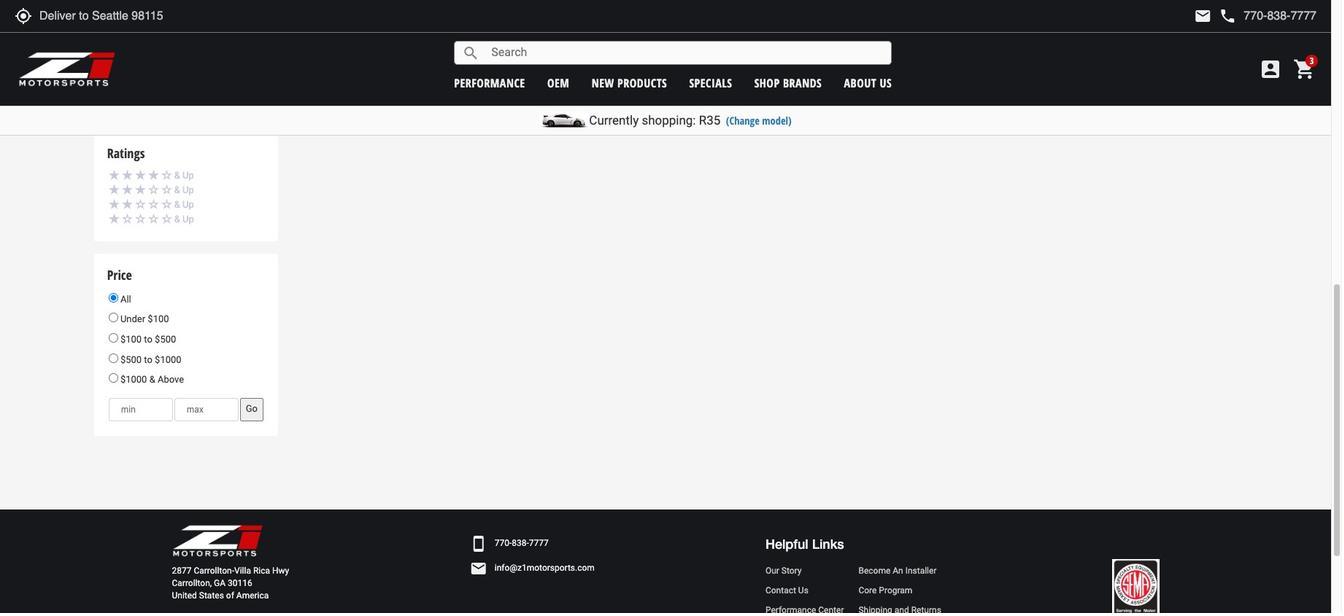 Task type: vqa. For each thing, say whether or not it's contained in the screenshot.
more corresponding to Model
no



Task type: describe. For each thing, give the bounding box(es) containing it.
mail
[[1194, 7, 1212, 25]]

30116
[[228, 579, 252, 589]]

price
[[107, 266, 132, 284]]

under  $100
[[118, 314, 169, 325]]

info@z1motorsports.com
[[495, 563, 595, 574]]

& up for 2 & up element
[[174, 200, 194, 211]]

Search search field
[[480, 42, 891, 64]]

under
[[120, 314, 145, 325]]

program
[[879, 586, 912, 596]]

an
[[893, 566, 903, 577]]

carrollton,
[[172, 579, 212, 589]]

become an installer
[[859, 566, 937, 577]]

our
[[766, 566, 779, 577]]

$100 to $500
[[118, 334, 176, 345]]

villa
[[234, 566, 251, 577]]

ga
[[214, 579, 226, 589]]

& for 3 & up element
[[174, 185, 180, 196]]

up for 3 & up element
[[182, 185, 194, 196]]

gtr
[[427, 11, 444, 27]]

one-
[[482, 11, 505, 27]]

0 vertical spatial $100
[[148, 314, 169, 325]]

r35 for shopping:
[[699, 113, 720, 128]]

specials link
[[689, 75, 732, 91]]

up for 2 & up element
[[182, 200, 194, 211]]

(change
[[726, 114, 760, 128]]

performance
[[454, 75, 525, 91]]

max number field
[[174, 398, 238, 422]]

states
[[199, 591, 224, 602]]

model)
[[762, 114, 792, 128]]

go button
[[240, 398, 263, 422]]

brand
[[107, 40, 137, 58]]

up for '4 & up' element
[[182, 170, 194, 181]]

7777
[[529, 539, 549, 549]]

search
[[462, 44, 480, 62]]

1 horizontal spatial $500
[[155, 334, 176, 345]]

rica
[[253, 566, 270, 577]]

oem
[[547, 75, 569, 91]]

2877 carrollton-villa rica hwy carrollton, ga 30116 united states of america
[[172, 566, 289, 602]]

links
[[812, 536, 844, 552]]

1 horizontal spatial $1000
[[155, 354, 181, 365]]

carrollton-
[[194, 566, 234, 577]]

currently
[[589, 113, 639, 128]]

2877
[[172, 566, 192, 577]]

$1000 & above
[[118, 374, 184, 385]]

shop
[[754, 75, 780, 91]]

products
[[617, 75, 667, 91]]

contact us
[[766, 586, 808, 596]]

billet
[[385, 23, 414, 39]]

& up for 3 & up element
[[174, 185, 194, 196]]

phone
[[1219, 7, 1237, 25]]

about us link
[[844, 75, 892, 91]]

& up for '4 & up' element
[[174, 170, 194, 181]]

838-
[[512, 539, 529, 549]]

ams performance r35 gtr race-x one- piece billet flywheel
[[315, 11, 505, 39]]

email info@z1motorsports.com
[[470, 560, 595, 578]]

& for '4 & up' element
[[174, 170, 180, 181]]

become an installer link
[[859, 566, 941, 578]]

mail link
[[1194, 7, 1212, 25]]

of
[[226, 591, 234, 602]]

0 horizontal spatial $500
[[120, 354, 142, 365]]

contact us link
[[766, 585, 844, 598]]

new
[[592, 75, 614, 91]]

united
[[172, 591, 197, 602]]

770-838-7777 link
[[495, 538, 549, 550]]

account_box link
[[1255, 58, 1286, 81]]

all
[[118, 294, 131, 305]]



Task type: locate. For each thing, give the bounding box(es) containing it.
us for about us
[[880, 75, 892, 91]]

& up up 3 & up element
[[174, 170, 194, 181]]

1 up from the top
[[182, 170, 194, 181]]

1 & up element
[[109, 212, 263, 227]]

0 horizontal spatial r35
[[408, 11, 424, 27]]

race-
[[447, 11, 473, 27]]

flywheel
[[417, 23, 462, 39]]

& up
[[174, 170, 194, 181], [174, 185, 194, 196], [174, 200, 194, 211], [174, 214, 194, 225]]

up up 1 & up element
[[182, 200, 194, 211]]

(change model) link
[[726, 114, 792, 128]]

r35 inside ams performance r35 gtr race-x one- piece billet flywheel
[[408, 11, 424, 27]]

core program link
[[859, 585, 941, 598]]

currently shopping: r35 (change model)
[[589, 113, 792, 128]]

performance
[[338, 11, 405, 27]]

1 vertical spatial $500
[[120, 354, 142, 365]]

brands
[[783, 75, 822, 91]]

770-
[[495, 539, 512, 549]]

z1 company logo image
[[172, 524, 263, 558]]

our story link
[[766, 566, 844, 578]]

mail phone
[[1194, 7, 1237, 25]]

& up for 1 & up element
[[174, 214, 194, 225]]

1 vertical spatial r35
[[699, 113, 720, 128]]

installer
[[905, 566, 937, 577]]

r35
[[408, 11, 424, 27], [699, 113, 720, 128]]

us right about
[[880, 75, 892, 91]]

shop brands
[[754, 75, 822, 91]]

1 horizontal spatial $100
[[148, 314, 169, 325]]

$1000
[[155, 354, 181, 365], [120, 374, 147, 385]]

contact
[[766, 586, 796, 596]]

core program
[[859, 586, 912, 596]]

become
[[859, 566, 891, 577]]

info@z1motorsports.com link
[[495, 563, 595, 575]]

& up 2 & up element
[[174, 185, 180, 196]]

up up 3 & up element
[[182, 170, 194, 181]]

& up 3 & up element
[[174, 170, 180, 181]]

america
[[236, 591, 269, 602]]

None checkbox
[[109, 67, 121, 79]]

story
[[781, 566, 802, 577]]

1 vertical spatial to
[[144, 354, 152, 365]]

& up 1 & up element
[[174, 200, 180, 211]]

my_location
[[15, 7, 32, 25]]

up down 2 & up element
[[182, 214, 194, 225]]

helpful links
[[766, 536, 844, 552]]

up up 2 & up element
[[182, 185, 194, 196]]

account_box
[[1259, 58, 1282, 81]]

2 to from the top
[[144, 354, 152, 365]]

our story
[[766, 566, 802, 577]]

about
[[844, 75, 877, 91]]

specials
[[689, 75, 732, 91]]

0 vertical spatial r35
[[408, 11, 424, 27]]

up
[[182, 170, 194, 181], [182, 185, 194, 196], [182, 200, 194, 211], [182, 214, 194, 225]]

above
[[158, 374, 184, 385]]

hwy
[[272, 566, 289, 577]]

piece
[[358, 23, 382, 39]]

1 vertical spatial $100
[[120, 334, 142, 345]]

3 up from the top
[[182, 200, 194, 211]]

1 horizontal spatial r35
[[699, 113, 720, 128]]

1 vertical spatial $1000
[[120, 374, 147, 385]]

r35 left (change
[[699, 113, 720, 128]]

smartphone 770-838-7777
[[470, 535, 549, 553]]

performance link
[[454, 75, 525, 91]]

x
[[473, 11, 479, 27]]

ams
[[315, 11, 335, 27]]

core
[[859, 586, 877, 596]]

3 & up from the top
[[174, 200, 194, 211]]

0 vertical spatial to
[[144, 334, 152, 345]]

about us
[[844, 75, 892, 91]]

1 vertical spatial us
[[798, 586, 808, 596]]

1 & up from the top
[[174, 170, 194, 181]]

helpful
[[766, 536, 808, 552]]

$500
[[155, 334, 176, 345], [120, 354, 142, 365]]

1 horizontal spatial us
[[880, 75, 892, 91]]

$100
[[148, 314, 169, 325], [120, 334, 142, 345]]

us down 'our story' link
[[798, 586, 808, 596]]

z1 motorsports logo image
[[18, 51, 116, 88]]

0 horizontal spatial $1000
[[120, 374, 147, 385]]

email
[[470, 560, 487, 578]]

0 horizontal spatial $100
[[120, 334, 142, 345]]

r35 left gtr
[[408, 11, 424, 27]]

$500 up $500 to $1000
[[155, 334, 176, 345]]

shopping_cart
[[1293, 58, 1317, 81]]

& left above
[[149, 374, 155, 385]]

oem link
[[547, 75, 569, 91]]

phone link
[[1219, 7, 1317, 25]]

new products link
[[592, 75, 667, 91]]

$500 to $1000
[[118, 354, 181, 365]]

to up $500 to $1000
[[144, 334, 152, 345]]

&
[[174, 170, 180, 181], [174, 185, 180, 196], [174, 200, 180, 211], [174, 214, 180, 225], [149, 374, 155, 385]]

$100 down the under
[[120, 334, 142, 345]]

2 up from the top
[[182, 185, 194, 196]]

2 & up element
[[109, 197, 263, 213]]

min number field
[[109, 398, 173, 422]]

0 vertical spatial us
[[880, 75, 892, 91]]

to
[[144, 334, 152, 345], [144, 354, 152, 365]]

0 vertical spatial $500
[[155, 334, 176, 345]]

4 & up element
[[109, 168, 263, 183]]

4 up from the top
[[182, 214, 194, 225]]

us for contact us
[[798, 586, 808, 596]]

smartphone
[[470, 535, 487, 553]]

$1000 up above
[[155, 354, 181, 365]]

& for 2 & up element
[[174, 200, 180, 211]]

0 vertical spatial $1000
[[155, 354, 181, 365]]

shop brands link
[[754, 75, 822, 91]]

& up up 1 & up element
[[174, 200, 194, 211]]

& up up 2 & up element
[[174, 185, 194, 196]]

to for $100
[[144, 334, 152, 345]]

shopping:
[[642, 113, 696, 128]]

new products
[[592, 75, 667, 91]]

1 to from the top
[[144, 334, 152, 345]]

& down 2 & up element
[[174, 214, 180, 225]]

4 & up from the top
[[174, 214, 194, 225]]

2 & up from the top
[[174, 185, 194, 196]]

$1000 down $500 to $1000
[[120, 374, 147, 385]]

None radio
[[109, 313, 118, 323]]

0 horizontal spatial us
[[798, 586, 808, 596]]

r35 for performance
[[408, 11, 424, 27]]

3 & up element
[[109, 183, 263, 198]]

$100 up $100 to $500
[[148, 314, 169, 325]]

to for $500
[[144, 354, 152, 365]]

up for 1 & up element
[[182, 214, 194, 225]]

$500 down $100 to $500
[[120, 354, 142, 365]]

& up down 2 & up element
[[174, 214, 194, 225]]

ratings
[[107, 145, 145, 162]]

& for 1 & up element
[[174, 214, 180, 225]]

go
[[246, 404, 258, 415]]

us
[[880, 75, 892, 91], [798, 586, 808, 596]]

sema member logo image
[[1112, 560, 1159, 614]]

to down $100 to $500
[[144, 354, 152, 365]]

None radio
[[109, 293, 118, 303], [109, 333, 118, 343], [109, 354, 118, 363], [109, 374, 118, 383], [109, 293, 118, 303], [109, 333, 118, 343], [109, 354, 118, 363], [109, 374, 118, 383]]

shopping_cart link
[[1290, 58, 1317, 81]]



